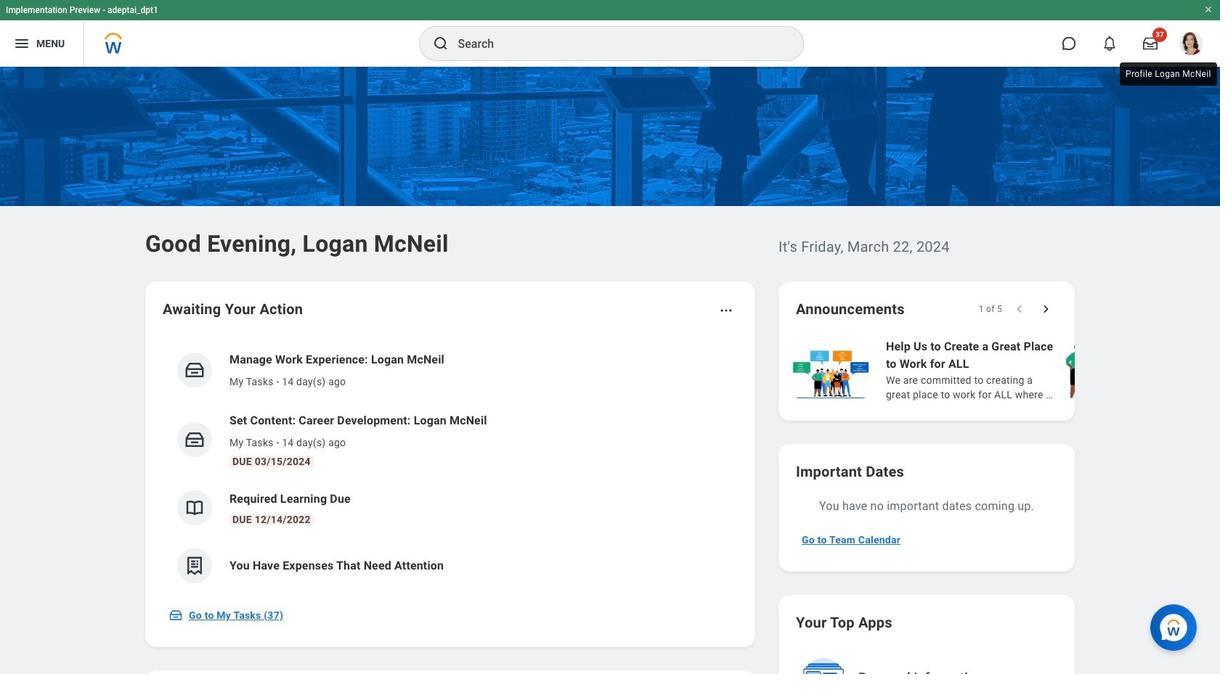 Task type: locate. For each thing, give the bounding box(es) containing it.
chevron right small image
[[1039, 302, 1053, 317]]

search image
[[432, 35, 449, 52]]

related actions image
[[719, 304, 734, 318]]

0 horizontal spatial list
[[163, 340, 738, 596]]

1 vertical spatial inbox image
[[184, 429, 206, 451]]

status
[[979, 304, 1002, 315]]

chevron left small image
[[1012, 302, 1027, 317]]

tooltip
[[1117, 60, 1220, 89]]

0 vertical spatial inbox image
[[184, 359, 206, 381]]

Search Workday  search field
[[458, 28, 773, 60]]

1 horizontal spatial list
[[790, 337, 1220, 404]]

inbox image
[[184, 359, 206, 381], [184, 429, 206, 451], [168, 609, 183, 623]]

banner
[[0, 0, 1220, 67]]

2 vertical spatial inbox image
[[168, 609, 183, 623]]

notifications large image
[[1102, 36, 1117, 51]]

profile logan mcneil image
[[1179, 32, 1203, 58]]

list
[[790, 337, 1220, 404], [163, 340, 738, 596]]

main content
[[0, 67, 1220, 675]]



Task type: describe. For each thing, give the bounding box(es) containing it.
book open image
[[184, 497, 206, 519]]

close environment banner image
[[1204, 5, 1213, 14]]

dashboard expenses image
[[184, 556, 206, 577]]

justify image
[[13, 35, 31, 52]]

inbox large image
[[1143, 36, 1158, 51]]



Task type: vqa. For each thing, say whether or not it's contained in the screenshot.
Skills
no



